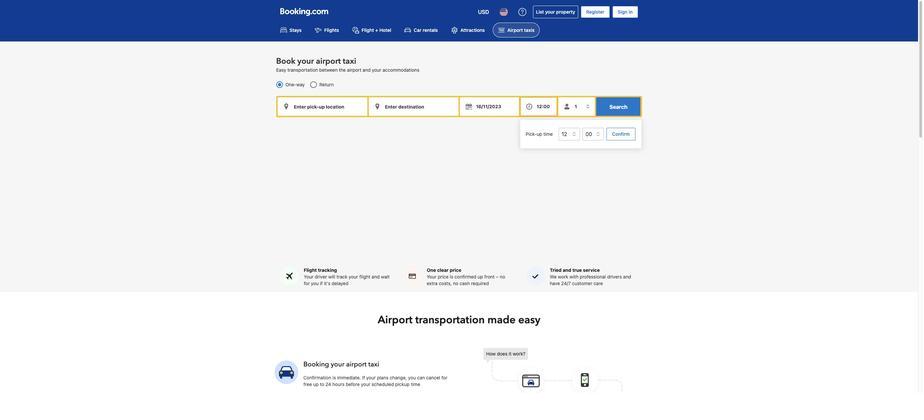 Task type: locate. For each thing, give the bounding box(es) containing it.
airport transportation made easy
[[378, 313, 541, 328]]

2 vertical spatial airport
[[346, 361, 367, 370]]

will
[[329, 274, 335, 280]]

costs,
[[439, 281, 452, 287]]

search
[[610, 104, 628, 110]]

0 horizontal spatial taxi
[[343, 56, 357, 67]]

front
[[485, 274, 495, 280]]

0 vertical spatial airport
[[508, 27, 523, 33]]

your down one
[[427, 274, 437, 280]]

your inside 'flight tracking your driver will track your flight and wait for you if it's delayed'
[[349, 274, 358, 280]]

2 vertical spatial up
[[313, 382, 319, 388]]

0 vertical spatial airport
[[316, 56, 341, 67]]

can
[[417, 376, 425, 381]]

your
[[304, 274, 314, 280], [427, 274, 437, 280]]

time right pick-
[[544, 131, 553, 137]]

2 your from the left
[[427, 274, 437, 280]]

taxi
[[343, 56, 357, 67], [369, 361, 379, 370]]

your
[[546, 9, 555, 15], [298, 56, 314, 67], [372, 67, 382, 73], [349, 274, 358, 280], [331, 361, 345, 370], [367, 376, 376, 381], [361, 382, 371, 388]]

1 horizontal spatial airport
[[508, 27, 523, 33]]

for inside 'flight tracking your driver will track your flight and wait for you if it's delayed'
[[304, 281, 310, 287]]

flight
[[362, 27, 374, 33], [304, 268, 317, 273]]

0 horizontal spatial for
[[304, 281, 310, 287]]

0 horizontal spatial price
[[438, 274, 449, 280]]

booking
[[304, 361, 329, 370]]

+
[[375, 27, 378, 33]]

tried
[[550, 268, 562, 273]]

up
[[537, 131, 543, 137], [478, 274, 483, 280], [313, 382, 319, 388]]

one clear price your price is confirmed up front – no extra costs, no cash required
[[427, 268, 506, 287]]

clear
[[437, 268, 449, 273]]

transportation
[[288, 67, 318, 73], [415, 313, 485, 328]]

made
[[488, 313, 516, 328]]

0 horizontal spatial up
[[313, 382, 319, 388]]

0 vertical spatial for
[[304, 281, 310, 287]]

work?
[[513, 352, 526, 357]]

airport for booking
[[346, 361, 367, 370]]

if
[[320, 281, 323, 287]]

booking.com online hotel reservations image
[[280, 8, 328, 16]]

airport for book
[[316, 56, 341, 67]]

register
[[587, 9, 605, 15]]

flight + hotel link
[[347, 23, 397, 38]]

0 horizontal spatial airport
[[378, 313, 413, 328]]

flight left +
[[362, 27, 374, 33]]

0 vertical spatial transportation
[[288, 67, 318, 73]]

time down can
[[411, 382, 420, 388]]

your right track
[[349, 274, 358, 280]]

airport right the
[[347, 67, 362, 73]]

no right –
[[500, 274, 506, 280]]

wait
[[381, 274, 390, 280]]

way
[[297, 82, 305, 88]]

usd
[[478, 9, 489, 15]]

0 horizontal spatial flight
[[304, 268, 317, 273]]

sign
[[618, 9, 628, 15]]

is
[[450, 274, 454, 280], [333, 376, 336, 381]]

flight up "driver"
[[304, 268, 317, 273]]

1 horizontal spatial taxi
[[369, 361, 379, 370]]

flight
[[360, 274, 371, 280]]

12:00 button
[[521, 98, 557, 116]]

search button
[[597, 98, 641, 116]]

it
[[509, 352, 512, 357]]

0 vertical spatial price
[[450, 268, 462, 273]]

time
[[544, 131, 553, 137], [411, 382, 420, 388]]

for
[[304, 281, 310, 287], [442, 376, 448, 381]]

0 vertical spatial you
[[311, 281, 319, 287]]

no left 'cash'
[[453, 281, 459, 287]]

for inside confirmation is immediate. if your plans change, you can cancel for free up to 24 hours before your scheduled pickup time
[[442, 376, 448, 381]]

0 vertical spatial taxi
[[343, 56, 357, 67]]

1 horizontal spatial for
[[442, 376, 448, 381]]

you
[[311, 281, 319, 287], [408, 376, 416, 381]]

Enter pick-up location text field
[[278, 98, 368, 116]]

0 horizontal spatial transportation
[[288, 67, 318, 73]]

you left can
[[408, 376, 416, 381]]

up left to
[[313, 382, 319, 388]]

your left "driver"
[[304, 274, 314, 280]]

accommodations
[[383, 67, 420, 73]]

and
[[363, 67, 371, 73], [563, 268, 572, 273], [372, 274, 380, 280], [624, 274, 632, 280]]

0 horizontal spatial booking airport taxi image
[[275, 362, 298, 385]]

stays link
[[275, 23, 307, 38]]

confirmation is immediate. if your plans change, you can cancel for free up to 24 hours before your scheduled pickup time
[[304, 376, 448, 388]]

1 vertical spatial up
[[478, 274, 483, 280]]

up up required at bottom
[[478, 274, 483, 280]]

cash
[[460, 281, 470, 287]]

pick-up time
[[526, 131, 553, 137]]

taxi inside book your airport taxi easy transportation between the airport and your accommodations
[[343, 56, 357, 67]]

flight inside 'flight tracking your driver will track your flight and wait for you if it's delayed'
[[304, 268, 317, 273]]

0 horizontal spatial your
[[304, 274, 314, 280]]

driver
[[315, 274, 327, 280]]

sign in
[[618, 9, 633, 15]]

1 horizontal spatial your
[[427, 274, 437, 280]]

airport for airport taxis
[[508, 27, 523, 33]]

1 horizontal spatial up
[[478, 274, 483, 280]]

and inside 'flight tracking your driver will track your flight and wait for you if it's delayed'
[[372, 274, 380, 280]]

16/11/2023 button
[[460, 98, 519, 116]]

no
[[500, 274, 506, 280], [453, 281, 459, 287]]

track
[[337, 274, 348, 280]]

1 vertical spatial time
[[411, 382, 420, 388]]

price up confirmed
[[450, 268, 462, 273]]

airport up if
[[346, 361, 367, 370]]

airport up between
[[316, 56, 341, 67]]

for right the cancel on the left of page
[[442, 376, 448, 381]]

1 horizontal spatial time
[[544, 131, 553, 137]]

price down "clear"
[[438, 274, 449, 280]]

1 horizontal spatial transportation
[[415, 313, 485, 328]]

1 horizontal spatial you
[[408, 376, 416, 381]]

up down '12:00' "button" in the right of the page
[[537, 131, 543, 137]]

how does it work?
[[486, 352, 526, 357]]

1 horizontal spatial no
[[500, 274, 506, 280]]

booking airport taxi image
[[484, 349, 624, 394], [275, 362, 298, 385]]

0 vertical spatial is
[[450, 274, 454, 280]]

drivers
[[608, 274, 622, 280]]

0 vertical spatial up
[[537, 131, 543, 137]]

1 vertical spatial is
[[333, 376, 336, 381]]

airport for airport transportation made easy
[[378, 313, 413, 328]]

attractions link
[[446, 23, 491, 38]]

0 horizontal spatial you
[[311, 281, 319, 287]]

1 vertical spatial you
[[408, 376, 416, 381]]

hotel
[[380, 27, 391, 33]]

1 vertical spatial transportation
[[415, 313, 485, 328]]

airport taxis
[[508, 27, 535, 33]]

1 vertical spatial flight
[[304, 268, 317, 273]]

0 vertical spatial flight
[[362, 27, 374, 33]]

0 horizontal spatial time
[[411, 382, 420, 388]]

1 vertical spatial for
[[442, 376, 448, 381]]

flights
[[324, 27, 339, 33]]

1 vertical spatial taxi
[[369, 361, 379, 370]]

and right the
[[363, 67, 371, 73]]

usd button
[[474, 4, 493, 20]]

you left if
[[311, 281, 319, 287]]

price
[[450, 268, 462, 273], [438, 274, 449, 280]]

airport
[[508, 27, 523, 33], [378, 313, 413, 328]]

taxi up the
[[343, 56, 357, 67]]

1 horizontal spatial price
[[450, 268, 462, 273]]

flight for flight + hotel
[[362, 27, 374, 33]]

0 horizontal spatial no
[[453, 281, 459, 287]]

is up costs,
[[450, 274, 454, 280]]

up inside one clear price your price is confirmed up front – no extra costs, no cash required
[[478, 274, 483, 280]]

1 your from the left
[[304, 274, 314, 280]]

taxi up plans
[[369, 361, 379, 370]]

register link
[[581, 6, 610, 18]]

easy
[[276, 67, 286, 73]]

is up hours
[[333, 376, 336, 381]]

airport
[[316, 56, 341, 67], [347, 67, 362, 73], [346, 361, 367, 370]]

before
[[346, 382, 360, 388]]

for left if
[[304, 281, 310, 287]]

stays
[[290, 27, 302, 33]]

one-
[[286, 82, 297, 88]]

with
[[570, 274, 579, 280]]

and inside book your airport taxi easy transportation between the airport and your accommodations
[[363, 67, 371, 73]]

you inside 'flight tracking your driver will track your flight and wait for you if it's delayed'
[[311, 281, 319, 287]]

work
[[558, 274, 569, 280]]

1 horizontal spatial flight
[[362, 27, 374, 33]]

0 horizontal spatial is
[[333, 376, 336, 381]]

1 vertical spatial airport
[[378, 313, 413, 328]]

in
[[629, 9, 633, 15]]

the
[[339, 67, 346, 73]]

true
[[573, 268, 582, 273]]

and left "wait"
[[372, 274, 380, 280]]

service
[[583, 268, 600, 273]]

for for flight tracking your driver will track your flight and wait for you if it's delayed
[[304, 281, 310, 287]]

between
[[319, 67, 338, 73]]

1 horizontal spatial is
[[450, 274, 454, 280]]

we
[[550, 274, 557, 280]]

2 horizontal spatial up
[[537, 131, 543, 137]]



Task type: describe. For each thing, give the bounding box(es) containing it.
to
[[320, 382, 324, 388]]

confirmed
[[455, 274, 477, 280]]

if
[[362, 376, 365, 381]]

flights link
[[310, 23, 345, 38]]

and right the drivers
[[624, 274, 632, 280]]

car rentals link
[[399, 23, 443, 38]]

your right if
[[367, 376, 376, 381]]

have
[[550, 281, 560, 287]]

1 vertical spatial price
[[438, 274, 449, 280]]

is inside confirmation is immediate. if your plans change, you can cancel for free up to 24 hours before your scheduled pickup time
[[333, 376, 336, 381]]

attractions
[[461, 27, 485, 33]]

your left accommodations
[[372, 67, 382, 73]]

and up work
[[563, 268, 572, 273]]

taxis
[[524, 27, 535, 33]]

pick-
[[526, 131, 537, 137]]

your right list
[[546, 9, 555, 15]]

flight + hotel
[[362, 27, 391, 33]]

free
[[304, 382, 312, 388]]

plans
[[377, 376, 389, 381]]

confirm button
[[607, 128, 636, 141]]

cancel
[[426, 376, 441, 381]]

for for confirmation is immediate. if your plans change, you can cancel for free up to 24 hours before your scheduled pickup time
[[442, 376, 448, 381]]

customer
[[572, 281, 593, 287]]

delayed
[[332, 281, 349, 287]]

Enter destination text field
[[369, 98, 459, 116]]

extra
[[427, 281, 438, 287]]

scheduled
[[372, 382, 394, 388]]

time inside confirmation is immediate. if your plans change, you can cancel for free up to 24 hours before your scheduled pickup time
[[411, 382, 420, 388]]

list
[[536, 9, 544, 15]]

flight tracking your driver will track your flight and wait for you if it's delayed
[[304, 268, 390, 287]]

24
[[326, 382, 331, 388]]

easy
[[519, 313, 541, 328]]

car
[[414, 27, 422, 33]]

24/7
[[562, 281, 571, 287]]

taxi for booking
[[369, 361, 379, 370]]

16/11/2023
[[476, 104, 502, 110]]

you inside confirmation is immediate. if your plans change, you can cancel for free up to 24 hours before your scheduled pickup time
[[408, 376, 416, 381]]

transportation inside book your airport taxi easy transportation between the airport and your accommodations
[[288, 67, 318, 73]]

pickup
[[395, 382, 410, 388]]

your inside one clear price your price is confirmed up front – no extra costs, no cash required
[[427, 274, 437, 280]]

your right book
[[298, 56, 314, 67]]

–
[[496, 274, 499, 280]]

sign in link
[[613, 6, 638, 18]]

one-way
[[286, 82, 305, 88]]

taxi for book
[[343, 56, 357, 67]]

rentals
[[423, 27, 438, 33]]

12:00
[[537, 104, 550, 110]]

up inside confirmation is immediate. if your plans change, you can cancel for free up to 24 hours before your scheduled pickup time
[[313, 382, 319, 388]]

confirmation
[[304, 376, 331, 381]]

care
[[594, 281, 603, 287]]

tried and true service we work with professional drivers and have 24/7 customer care
[[550, 268, 632, 287]]

airport taxis link
[[493, 23, 540, 38]]

confirm
[[613, 132, 630, 137]]

your up immediate.
[[331, 361, 345, 370]]

it's
[[324, 281, 331, 287]]

does
[[497, 352, 508, 357]]

book your airport taxi easy transportation between the airport and your accommodations
[[276, 56, 420, 73]]

your down if
[[361, 382, 371, 388]]

1 horizontal spatial booking airport taxi image
[[484, 349, 624, 394]]

professional
[[580, 274, 606, 280]]

hours
[[333, 382, 345, 388]]

is inside one clear price your price is confirmed up front – no extra costs, no cash required
[[450, 274, 454, 280]]

flight for flight tracking your driver will track your flight and wait for you if it's delayed
[[304, 268, 317, 273]]

required
[[471, 281, 489, 287]]

0 vertical spatial time
[[544, 131, 553, 137]]

tracking
[[318, 268, 337, 273]]

your inside 'flight tracking your driver will track your flight and wait for you if it's delayed'
[[304, 274, 314, 280]]

change,
[[390, 376, 407, 381]]

list your property
[[536, 9, 576, 15]]

one
[[427, 268, 436, 273]]

return
[[320, 82, 334, 88]]

1 vertical spatial no
[[453, 281, 459, 287]]

list your property link
[[533, 6, 579, 18]]

1 vertical spatial airport
[[347, 67, 362, 73]]

property
[[557, 9, 576, 15]]

0 vertical spatial no
[[500, 274, 506, 280]]

how
[[486, 352, 496, 357]]

immediate.
[[337, 376, 361, 381]]

booking your airport taxi
[[304, 361, 379, 370]]



Task type: vqa. For each thing, say whether or not it's contained in the screenshot.
'Print'
no



